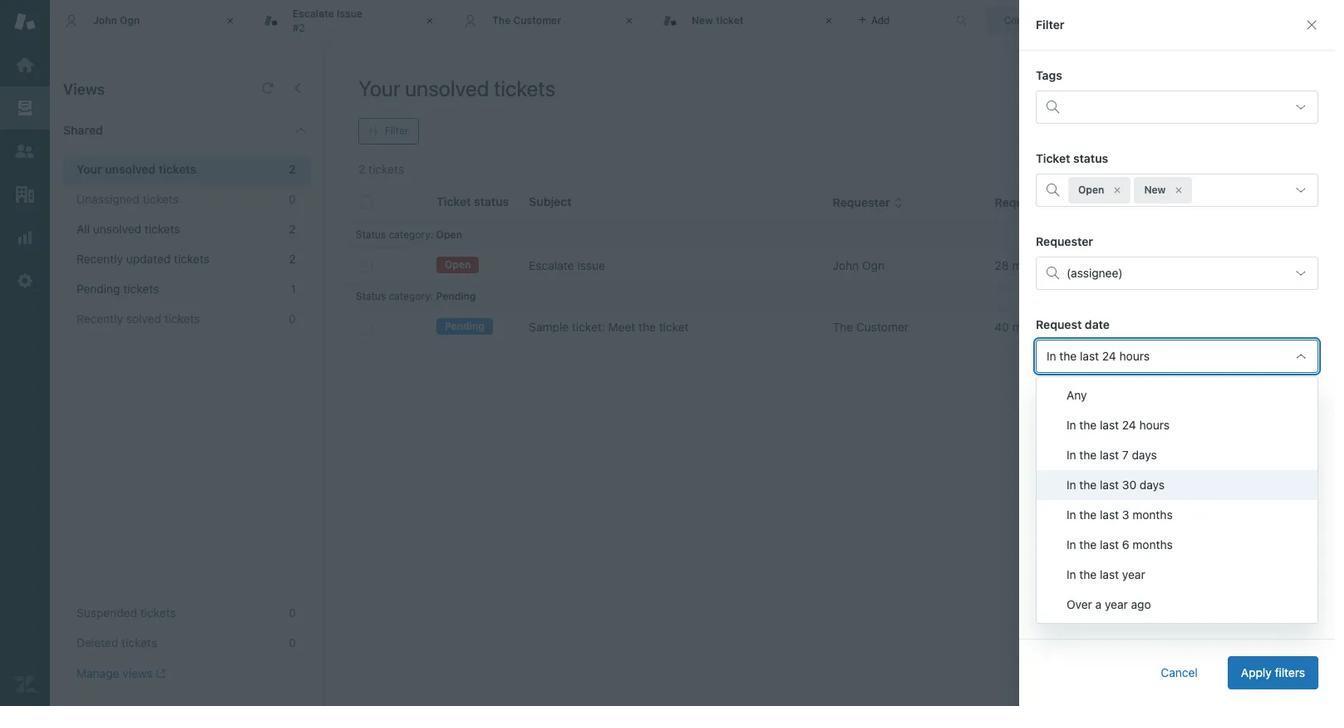 Task type: vqa. For each thing, say whether or not it's contained in the screenshot.
incident
yes



Task type: locate. For each thing, give the bounding box(es) containing it.
status up status category: pending
[[356, 229, 386, 241]]

1 vertical spatial minutes
[[1013, 320, 1055, 334]]

hours inside field
[[1120, 349, 1150, 363]]

24 up 7
[[1122, 418, 1136, 432]]

organizations image
[[14, 184, 36, 205]]

1 2 from the top
[[289, 162, 296, 176]]

0 vertical spatial the
[[492, 14, 511, 26]]

0 vertical spatial escalate
[[293, 8, 334, 20]]

close image inside new ticket tab
[[821, 12, 837, 29]]

2 any field from the top
[[1036, 506, 1319, 540]]

close image for new ticket
[[821, 12, 837, 29]]

1 horizontal spatial close image
[[621, 12, 638, 29]]

a
[[1095, 598, 1102, 612]]

priority inside 'button'
[[1207, 195, 1248, 210]]

pending for pending
[[445, 320, 485, 333]]

requested button
[[995, 195, 1068, 210]]

category: up status category: pending
[[389, 229, 433, 241]]

0 vertical spatial year
[[1122, 568, 1145, 582]]

last inside 'option'
[[1100, 508, 1119, 522]]

minutes right 28
[[1012, 259, 1055, 273]]

0 vertical spatial unsolved
[[405, 76, 489, 101]]

ticket
[[716, 14, 744, 26], [659, 320, 689, 334]]

in inside option
[[1067, 478, 1076, 492]]

1 vertical spatial any field
[[1036, 506, 1319, 540]]

1 vertical spatial months
[[1133, 538, 1173, 552]]

last left 3
[[1100, 508, 1119, 522]]

in
[[1047, 349, 1056, 363], [1067, 418, 1076, 432], [1067, 448, 1076, 462], [1067, 478, 1076, 492], [1067, 508, 1076, 522], [1067, 538, 1076, 552], [1067, 568, 1076, 582]]

john ogn inside row
[[833, 259, 885, 273]]

request date
[[1036, 318, 1110, 332]]

0 vertical spatial category:
[[389, 229, 433, 241]]

escalate up #2
[[293, 8, 334, 20]]

0 vertical spatial filter
[[1036, 17, 1065, 32]]

filter inside button
[[385, 125, 409, 137]]

in for in the last 7 days option
[[1067, 448, 1076, 462]]

1 vertical spatial john ogn
[[833, 259, 885, 273]]

1 horizontal spatial john ogn
[[833, 259, 885, 273]]

close image for john ogn
[[222, 12, 239, 29]]

last for 'in the last year' option
[[1100, 568, 1119, 582]]

customer inside row
[[856, 320, 909, 334]]

recently for recently solved tickets
[[76, 312, 123, 326]]

0 horizontal spatial ogn
[[120, 14, 140, 26]]

in for 'in the last year' option
[[1067, 568, 1076, 582]]

1 any field from the top
[[1036, 423, 1319, 456]]

the inside option
[[1079, 478, 1097, 492]]

last for in the last 3 months 'option' on the bottom of the page
[[1100, 508, 1119, 522]]

3 2 from the top
[[289, 252, 296, 266]]

last up in the last 7 days
[[1100, 418, 1119, 432]]

any field down any option
[[1036, 423, 1319, 456]]

24
[[1102, 349, 1116, 363], [1122, 418, 1136, 432]]

the left 3
[[1079, 508, 1097, 522]]

1 horizontal spatial requester
[[1036, 234, 1093, 249]]

in the last 6 months option
[[1037, 530, 1318, 560]]

apply
[[1241, 666, 1272, 680]]

updated
[[126, 252, 171, 266]]

requester element
[[1036, 257, 1319, 290]]

meet
[[608, 320, 635, 334]]

1 vertical spatial priority
[[1036, 484, 1077, 498]]

0 vertical spatial ogn
[[120, 14, 140, 26]]

months inside option
[[1133, 538, 1173, 552]]

close image inside tab
[[422, 12, 438, 29]]

2 close image from the left
[[821, 12, 837, 29]]

0 for deleted tickets
[[289, 636, 296, 650]]

0 vertical spatial open
[[1078, 184, 1104, 196]]

close drawer image
[[1305, 18, 1319, 32]]

0
[[289, 192, 296, 206], [289, 312, 296, 326], [289, 606, 296, 620], [289, 636, 296, 650]]

last down 'date'
[[1080, 349, 1099, 363]]

the up in the last 7 days
[[1079, 418, 1097, 432]]

new ticket
[[692, 14, 744, 26]]

days for in the last 30 days
[[1140, 478, 1165, 492]]

1 vertical spatial customer
[[856, 320, 909, 334]]

ticket status
[[1036, 151, 1108, 165]]

last inside option
[[1100, 478, 1119, 492]]

1 horizontal spatial customer
[[856, 320, 909, 334]]

ago
[[1058, 259, 1078, 273], [1058, 320, 1078, 334], [1131, 598, 1151, 612]]

2 vertical spatial ago
[[1131, 598, 1151, 612]]

1 vertical spatial ago
[[1058, 320, 1078, 334]]

your up filter button
[[358, 76, 400, 101]]

over a year ago
[[1067, 598, 1151, 612]]

0 vertical spatial priority
[[1207, 195, 1248, 210]]

0 horizontal spatial customer
[[513, 14, 561, 26]]

1 vertical spatial type
[[1036, 401, 1063, 415]]

1 horizontal spatial 24
[[1122, 418, 1136, 432]]

apply filters
[[1241, 666, 1305, 680]]

in for in the last 30 days option
[[1067, 478, 1076, 492]]

status for status category: open
[[356, 229, 386, 241]]

recently down the 'pending tickets'
[[76, 312, 123, 326]]

2 vertical spatial any
[[1047, 515, 1067, 530]]

last left 30
[[1100, 478, 1119, 492]]

0 horizontal spatial the customer
[[492, 14, 561, 26]]

pending
[[76, 282, 120, 296], [436, 290, 476, 303], [445, 320, 485, 333]]

1 vertical spatial your unsolved tickets
[[76, 162, 196, 176]]

0 horizontal spatial close image
[[222, 12, 239, 29]]

last for in the last 6 months option
[[1100, 538, 1119, 552]]

the up over
[[1079, 568, 1097, 582]]

tickets right updated
[[174, 252, 209, 266]]

tickets up updated
[[145, 222, 180, 236]]

issue inside escalate issue #2
[[337, 8, 363, 20]]

escalate up sample
[[529, 259, 574, 273]]

0 vertical spatial customer
[[513, 14, 561, 26]]

2 2 from the top
[[289, 222, 296, 236]]

1 horizontal spatial type
[[1098, 195, 1126, 210]]

new inside new ticket tab
[[692, 14, 713, 26]]

0 vertical spatial requester
[[833, 195, 890, 210]]

1 vertical spatial your
[[76, 162, 102, 176]]

1 vertical spatial filter
[[385, 125, 409, 137]]

new inside "new" option
[[1144, 184, 1166, 196]]

in up over
[[1067, 568, 1076, 582]]

1 vertical spatial 24
[[1122, 418, 1136, 432]]

close image
[[422, 12, 438, 29], [621, 12, 638, 29]]

new for new
[[1144, 184, 1166, 196]]

0 vertical spatial recently
[[76, 252, 123, 266]]

issue
[[337, 8, 363, 20], [577, 259, 605, 273]]

row containing sample ticket: meet the ticket
[[346, 311, 1323, 345]]

last for in the last 7 days option
[[1100, 448, 1119, 462]]

recently
[[76, 252, 123, 266], [76, 312, 123, 326]]

the for in the last 30 days option
[[1079, 478, 1097, 492]]

1 vertical spatial requester
[[1036, 234, 1093, 249]]

Any field
[[1036, 423, 1319, 456], [1036, 506, 1319, 540]]

1 horizontal spatial your
[[358, 76, 400, 101]]

john down requester button
[[833, 259, 859, 273]]

unsolved up filter button
[[405, 76, 489, 101]]

2 for all unsolved tickets
[[289, 222, 296, 236]]

months right 6 at the right
[[1133, 538, 1173, 552]]

the inside 'option'
[[1079, 508, 1097, 522]]

recently down all
[[76, 252, 123, 266]]

status down status category: open
[[356, 290, 386, 303]]

0 vertical spatial your
[[358, 76, 400, 101]]

in the last 24 hours down 'date'
[[1047, 349, 1150, 363]]

close image for tab containing escalate issue
[[422, 12, 438, 29]]

filter dialog
[[1019, 0, 1335, 707]]

close image inside the customer tab
[[621, 12, 638, 29]]

1 horizontal spatial new
[[1144, 184, 1166, 196]]

over
[[1067, 598, 1092, 612]]

cancel button
[[1148, 657, 1211, 690]]

0 vertical spatial status
[[356, 229, 386, 241]]

months right 3
[[1133, 508, 1173, 522]]

category: down status category: open
[[389, 290, 433, 303]]

months inside 'option'
[[1133, 508, 1173, 522]]

0 horizontal spatial issue
[[337, 8, 363, 20]]

2 minutes from the top
[[1013, 320, 1055, 334]]

shared
[[63, 123, 103, 137]]

row
[[346, 249, 1323, 283], [346, 311, 1323, 345]]

last
[[1080, 349, 1099, 363], [1100, 418, 1119, 432], [1100, 448, 1119, 462], [1100, 478, 1119, 492], [1100, 508, 1119, 522], [1100, 538, 1119, 552], [1100, 568, 1119, 582]]

1 horizontal spatial the customer
[[833, 320, 909, 334]]

pending down status category: pending
[[445, 320, 485, 333]]

1 category: from the top
[[389, 229, 433, 241]]

the
[[639, 320, 656, 334], [1060, 349, 1077, 363], [1079, 418, 1097, 432], [1079, 448, 1097, 462], [1079, 478, 1097, 492], [1079, 508, 1097, 522], [1079, 538, 1097, 552], [1079, 568, 1097, 582]]

hours down any option
[[1140, 418, 1170, 432]]

john up views
[[93, 14, 117, 26]]

ago left problem
[[1058, 259, 1078, 273]]

0 horizontal spatial your unsolved tickets
[[76, 162, 196, 176]]

customer
[[513, 14, 561, 26], [856, 320, 909, 334]]

2 close image from the left
[[621, 12, 638, 29]]

days right 30
[[1140, 478, 1165, 492]]

your unsolved tickets down tabs tab list
[[358, 76, 555, 101]]

in the last 30 days option
[[1037, 471, 1318, 501]]

2 recently from the top
[[76, 312, 123, 326]]

ticket inside tab
[[716, 14, 744, 26]]

2 vertical spatial open
[[445, 259, 471, 271]]

tickets
[[494, 76, 555, 101], [159, 162, 196, 176], [143, 192, 178, 206], [145, 222, 180, 236], [174, 252, 209, 266], [123, 282, 159, 296], [164, 312, 200, 326], [140, 606, 176, 620], [121, 636, 157, 650]]

2 vertical spatial 2
[[289, 252, 296, 266]]

the inside field
[[1060, 349, 1077, 363]]

1 vertical spatial unsolved
[[105, 162, 156, 176]]

0 vertical spatial john
[[93, 14, 117, 26]]

tab
[[249, 0, 449, 42]]

in down in the last 7 days
[[1067, 478, 1076, 492]]

2 0 from the top
[[289, 312, 296, 326]]

any
[[1067, 388, 1087, 402], [1047, 432, 1067, 446], [1047, 515, 1067, 530]]

the
[[492, 14, 511, 26], [833, 320, 853, 334]]

priority up urgent
[[1207, 195, 1248, 210]]

request date list box
[[1036, 377, 1319, 624]]

0 vertical spatial hours
[[1120, 349, 1150, 363]]

last for in the last 24 hours option
[[1100, 418, 1119, 432]]

0 vertical spatial any field
[[1036, 423, 1319, 456]]

pending tickets
[[76, 282, 159, 296]]

unassigned tickets
[[76, 192, 178, 206]]

2 status from the top
[[356, 290, 386, 303]]

1 vertical spatial escalate
[[529, 259, 574, 273]]

0 horizontal spatial new
[[692, 14, 713, 26]]

last left 7
[[1100, 448, 1119, 462]]

unsolved down unassigned on the left
[[93, 222, 141, 236]]

in for in the last 24 hours option
[[1067, 418, 1076, 432]]

new
[[692, 14, 713, 26], [1144, 184, 1166, 196]]

ago left 'date'
[[1058, 320, 1078, 334]]

ogn
[[120, 14, 140, 26], [862, 259, 885, 273]]

24 inside in the last 24 hours field
[[1102, 349, 1116, 363]]

2 category: from the top
[[389, 290, 433, 303]]

0 vertical spatial ago
[[1058, 259, 1078, 273]]

1 vertical spatial category:
[[389, 290, 433, 303]]

any option
[[1037, 381, 1318, 411]]

1 vertical spatial the
[[833, 320, 853, 334]]

1 horizontal spatial ogn
[[862, 259, 885, 273]]

status
[[356, 229, 386, 241], [356, 290, 386, 303]]

1 vertical spatial days
[[1140, 478, 1165, 492]]

last inside field
[[1080, 349, 1099, 363]]

1 vertical spatial ogn
[[862, 259, 885, 273]]

the left 7
[[1079, 448, 1097, 462]]

3 0 from the top
[[289, 606, 296, 620]]

0 vertical spatial the customer
[[492, 14, 561, 26]]

requester inside filter dialog
[[1036, 234, 1093, 249]]

year down 6 at the right
[[1122, 568, 1145, 582]]

0 vertical spatial days
[[1132, 448, 1157, 462]]

0 vertical spatial 2
[[289, 162, 296, 176]]

in the last year option
[[1037, 560, 1318, 590]]

3
[[1122, 508, 1129, 522]]

4 0 from the top
[[289, 636, 296, 650]]

unsolved
[[405, 76, 489, 101], [105, 162, 156, 176], [93, 222, 141, 236]]

in inside 'option'
[[1067, 508, 1076, 522]]

0 horizontal spatial type
[[1036, 401, 1063, 415]]

customer inside tab
[[513, 14, 561, 26]]

0 horizontal spatial 24
[[1102, 349, 1116, 363]]

in down request
[[1047, 349, 1056, 363]]

your
[[358, 76, 400, 101], [76, 162, 102, 176]]

priority down in the last 7 days
[[1036, 484, 1077, 498]]

escalate issue link
[[529, 258, 605, 274]]

status category: pending
[[356, 290, 476, 303]]

1 status from the top
[[356, 229, 386, 241]]

0 horizontal spatial escalate
[[293, 8, 334, 20]]

1 months from the top
[[1133, 508, 1173, 522]]

escalate inside escalate issue #2
[[293, 8, 334, 20]]

hours down incident
[[1120, 349, 1150, 363]]

28 minutes ago
[[995, 259, 1078, 273]]

1 minutes from the top
[[1012, 259, 1055, 273]]

last left 6 at the right
[[1100, 538, 1119, 552]]

issue inside row
[[577, 259, 605, 273]]

the customer
[[492, 14, 561, 26], [833, 320, 909, 334]]

0 vertical spatial issue
[[337, 8, 363, 20]]

in down in the last 30 days
[[1067, 508, 1076, 522]]

1 vertical spatial status
[[356, 290, 386, 303]]

open inside open option
[[1078, 184, 1104, 196]]

0 vertical spatial type
[[1098, 195, 1126, 210]]

pending inside row
[[445, 320, 485, 333]]

unsolved up the unassigned tickets
[[105, 162, 156, 176]]

filter
[[1036, 17, 1065, 32], [385, 125, 409, 137]]

filter button
[[358, 118, 419, 145]]

0 vertical spatial any
[[1067, 388, 1087, 402]]

the for in the last 3 months 'option' on the bottom of the page
[[1079, 508, 1097, 522]]

1 close image from the left
[[422, 12, 438, 29]]

type down 40 minutes ago
[[1036, 401, 1063, 415]]

ago inside over a year ago 'option'
[[1131, 598, 1151, 612]]

close image
[[222, 12, 239, 29], [821, 12, 837, 29]]

in the last 7 days option
[[1037, 441, 1318, 471]]

hide panel views image
[[291, 81, 304, 95]]

0 vertical spatial months
[[1133, 508, 1173, 522]]

in for in the last 6 months option
[[1067, 538, 1076, 552]]

the down request date
[[1060, 349, 1077, 363]]

your unsolved tickets up the unassigned tickets
[[76, 162, 196, 176]]

category: for open
[[389, 229, 433, 241]]

0 vertical spatial ticket
[[716, 14, 744, 26]]

2 vertical spatial unsolved
[[93, 222, 141, 236]]

1 vertical spatial in the last 24 hours
[[1067, 418, 1170, 432]]

year right a
[[1105, 598, 1128, 612]]

any for type
[[1047, 432, 1067, 446]]

minutes right 40 on the right top of the page
[[1013, 320, 1055, 334]]

1 vertical spatial new
[[1144, 184, 1166, 196]]

0 vertical spatial minutes
[[1012, 259, 1055, 273]]

1 vertical spatial row
[[346, 311, 1323, 345]]

1 0 from the top
[[289, 192, 296, 206]]

in up in the last 30 days
[[1067, 448, 1076, 462]]

in up in the last 7 days
[[1067, 418, 1076, 432]]

1 vertical spatial 2
[[289, 222, 296, 236]]

pending for pending tickets
[[76, 282, 120, 296]]

status
[[1073, 151, 1108, 165]]

0 horizontal spatial ticket
[[659, 320, 689, 334]]

year
[[1122, 568, 1145, 582], [1105, 598, 1128, 612]]

24 inside in the last 24 hours option
[[1122, 418, 1136, 432]]

days inside in the last 7 days option
[[1132, 448, 1157, 462]]

0 vertical spatial in the last 24 hours
[[1047, 349, 1150, 363]]

1 vertical spatial the customer
[[833, 320, 909, 334]]

over a year ago option
[[1037, 590, 1318, 620]]

date
[[1085, 318, 1110, 332]]

requester
[[833, 195, 890, 210], [1036, 234, 1093, 249]]

0 horizontal spatial john ogn
[[93, 14, 140, 26]]

in the last 24 hours inside option
[[1067, 418, 1170, 432]]

2 months from the top
[[1133, 538, 1173, 552]]

the customer tab
[[449, 0, 648, 42]]

1 horizontal spatial issue
[[577, 259, 605, 273]]

0 vertical spatial new
[[692, 14, 713, 26]]

0 horizontal spatial requester
[[833, 195, 890, 210]]

1 horizontal spatial ticket
[[716, 14, 744, 26]]

hours inside option
[[1140, 418, 1170, 432]]

john inside row
[[833, 259, 859, 273]]

0 vertical spatial your unsolved tickets
[[358, 76, 555, 101]]

tickets up views
[[121, 636, 157, 650]]

refresh views pane image
[[261, 81, 274, 95]]

your up unassigned on the left
[[76, 162, 102, 176]]

days right 7
[[1132, 448, 1157, 462]]

1 close image from the left
[[222, 12, 239, 29]]

last up over a year ago on the bottom right
[[1100, 568, 1119, 582]]

the inside row
[[639, 320, 656, 334]]

customers image
[[14, 141, 36, 162]]

filter inside dialog
[[1036, 17, 1065, 32]]

0 horizontal spatial filter
[[385, 125, 409, 137]]

the customer inside tab
[[492, 14, 561, 26]]

pending up recently solved tickets
[[76, 282, 120, 296]]

1 vertical spatial john
[[833, 259, 859, 273]]

ago right a
[[1131, 598, 1151, 612]]

escalate
[[293, 8, 334, 20], [529, 259, 574, 273]]

minutes for 28
[[1012, 259, 1055, 273]]

priority
[[1207, 195, 1248, 210], [1036, 484, 1077, 498]]

main element
[[0, 0, 50, 707]]

in the last 24 hours up in the last 7 days
[[1067, 418, 1170, 432]]

1 vertical spatial recently
[[76, 312, 123, 326]]

in for in the last 3 months 'option' on the bottom of the page
[[1067, 508, 1076, 522]]

play button
[[1231, 75, 1302, 108]]

24 down incident
[[1102, 349, 1116, 363]]

#2
[[293, 21, 305, 34]]

1 vertical spatial any
[[1047, 432, 1067, 446]]

1 vertical spatial hours
[[1140, 418, 1170, 432]]

john
[[93, 14, 117, 26], [833, 259, 859, 273]]

any inside option
[[1067, 388, 1087, 402]]

40
[[995, 320, 1009, 334]]

your unsolved tickets
[[358, 76, 555, 101], [76, 162, 196, 176]]

1 row from the top
[[346, 249, 1323, 283]]

the up in the last year
[[1079, 538, 1097, 552]]

escalate for escalate issue
[[529, 259, 574, 273]]

any field for type
[[1036, 423, 1319, 456]]

type down remove image
[[1098, 195, 1126, 210]]

any field down in the last 30 days option
[[1036, 506, 1319, 540]]

the right meet
[[639, 320, 656, 334]]

1 horizontal spatial the
[[833, 320, 853, 334]]

0 horizontal spatial priority
[[1036, 484, 1077, 498]]

days inside in the last 30 days option
[[1140, 478, 1165, 492]]

zendesk image
[[14, 674, 36, 696]]

2 row from the top
[[346, 311, 1323, 345]]

sample
[[529, 320, 569, 334]]

1 horizontal spatial escalate
[[529, 259, 574, 273]]

john ogn up views
[[93, 14, 140, 26]]

1 horizontal spatial your unsolved tickets
[[358, 76, 555, 101]]

0 vertical spatial john ogn
[[93, 14, 140, 26]]

1 recently from the top
[[76, 252, 123, 266]]

pending down status category: open
[[436, 290, 476, 303]]

john ogn down requester button
[[833, 259, 885, 273]]

views image
[[14, 97, 36, 119]]

0 horizontal spatial close image
[[422, 12, 438, 29]]

in the last 24 hours
[[1047, 349, 1150, 363], [1067, 418, 1170, 432]]

40 minutes ago
[[995, 320, 1078, 334]]

row containing escalate issue
[[346, 249, 1323, 283]]

7
[[1122, 448, 1129, 462]]

in up in the last year
[[1067, 538, 1076, 552]]

1 vertical spatial issue
[[577, 259, 605, 273]]

(opens in a new tab) image
[[153, 670, 165, 679]]

escalate inside 'escalate issue' link
[[529, 259, 574, 273]]

open
[[1078, 184, 1104, 196], [436, 229, 462, 241], [445, 259, 471, 271]]

close image inside john ogn tab
[[222, 12, 239, 29]]

the down in the last 7 days
[[1079, 478, 1097, 492]]

type button
[[1098, 195, 1139, 210]]



Task type: describe. For each thing, give the bounding box(es) containing it.
year inside 'option'
[[1105, 598, 1128, 612]]

conversations button
[[986, 7, 1109, 34]]

escalate for escalate issue #2
[[293, 8, 334, 20]]

manage views
[[76, 667, 153, 681]]

zendesk support image
[[14, 11, 36, 32]]

apply filters button
[[1228, 657, 1319, 690]]

requester inside button
[[833, 195, 890, 210]]

sample ticket: meet the ticket
[[529, 320, 689, 334]]

ogn inside row
[[862, 259, 885, 273]]

priority inside filter dialog
[[1036, 484, 1077, 498]]

ticket status element
[[1036, 174, 1319, 207]]

the inside tab
[[492, 14, 511, 26]]

status category: open
[[356, 229, 462, 241]]

reporting image
[[14, 227, 36, 249]]

open option
[[1068, 177, 1131, 204]]

type inside filter dialog
[[1036, 401, 1063, 415]]

recently updated tickets
[[76, 252, 209, 266]]

0 for unassigned tickets
[[289, 192, 296, 206]]

escalate issue #2
[[293, 8, 363, 34]]

ago for 40 minutes ago
[[1058, 320, 1078, 334]]

in inside field
[[1047, 349, 1056, 363]]

play
[[1265, 84, 1288, 98]]

incident
[[1098, 320, 1141, 334]]

Tags field
[[1068, 94, 1283, 121]]

subject
[[529, 195, 572, 209]]

new for new ticket
[[692, 14, 713, 26]]

0 for suspended tickets
[[289, 606, 296, 620]]

the for in the last 6 months option
[[1079, 538, 1097, 552]]

in the last 24 hours inside field
[[1047, 349, 1150, 363]]

0 horizontal spatial your
[[76, 162, 102, 176]]

category: for pending
[[389, 290, 433, 303]]

ticket:
[[572, 320, 605, 334]]

shared heading
[[50, 106, 324, 155]]

remove image
[[1174, 185, 1184, 195]]

unassigned
[[76, 192, 140, 206]]

manage views link
[[76, 667, 165, 682]]

deleted
[[76, 636, 118, 650]]

tab containing escalate issue
[[249, 0, 449, 42]]

sample ticket: meet the ticket link
[[529, 319, 689, 336]]

tickets down the customer tab
[[494, 76, 555, 101]]

minutes for 40
[[1013, 320, 1055, 334]]

(assignee)
[[1067, 266, 1123, 280]]

the customer inside row
[[833, 320, 909, 334]]

type inside button
[[1098, 195, 1126, 210]]

months for in the last 3 months
[[1133, 508, 1173, 522]]

close image for the customer tab
[[621, 12, 638, 29]]

tickets down the shared heading
[[159, 162, 196, 176]]

recently solved tickets
[[76, 312, 200, 326]]

cancel
[[1161, 666, 1198, 680]]

escalate issue
[[529, 259, 605, 273]]

john ogn tab
[[50, 0, 249, 42]]

recently for recently updated tickets
[[76, 252, 123, 266]]

all
[[76, 222, 90, 236]]

tickets up deleted tickets
[[140, 606, 176, 620]]

months for in the last 6 months
[[1133, 538, 1173, 552]]

issue for escalate issue
[[577, 259, 605, 273]]

days for in the last 7 days
[[1132, 448, 1157, 462]]

problem
[[1098, 259, 1143, 273]]

any field for priority
[[1036, 506, 1319, 540]]

in the last 3 months option
[[1037, 501, 1318, 530]]

tickets up all unsolved tickets
[[143, 192, 178, 206]]

the for in the last 24 hours option
[[1079, 418, 1097, 432]]

1
[[291, 282, 296, 296]]

new option
[[1134, 177, 1193, 204]]

shared button
[[50, 106, 278, 155]]

year inside option
[[1122, 568, 1145, 582]]

priority button
[[1207, 195, 1262, 210]]

requested
[[995, 195, 1055, 210]]

conversations
[[1004, 14, 1071, 26]]

admin image
[[14, 270, 36, 292]]

requester button
[[833, 195, 903, 210]]

all unsolved tickets
[[76, 222, 180, 236]]

tags element
[[1036, 91, 1319, 124]]

2 for your unsolved tickets
[[289, 162, 296, 176]]

tabs tab list
[[50, 0, 939, 42]]

the for 'in the last year' option
[[1079, 568, 1097, 582]]

2 for recently updated tickets
[[289, 252, 296, 266]]

in the last 30 days
[[1067, 478, 1165, 492]]

john ogn inside john ogn tab
[[93, 14, 140, 26]]

normal
[[1207, 320, 1246, 334]]

issue for escalate issue #2
[[337, 8, 363, 20]]

filters
[[1275, 666, 1305, 680]]

1 vertical spatial open
[[436, 229, 462, 241]]

ogn inside tab
[[120, 14, 140, 26]]

0 for recently solved tickets
[[289, 312, 296, 326]]

get started image
[[14, 54, 36, 76]]

in the last year
[[1067, 568, 1145, 582]]

any for priority
[[1047, 515, 1067, 530]]

urgent
[[1207, 259, 1244, 273]]

in the last 7 days
[[1067, 448, 1157, 462]]

in the last 6 months
[[1067, 538, 1173, 552]]

deleted tickets
[[76, 636, 157, 650]]

6
[[1122, 538, 1130, 552]]

28
[[995, 259, 1009, 273]]

solved
[[126, 312, 161, 326]]

ago for 28 minutes ago
[[1058, 259, 1078, 273]]

tickets down 'recently updated tickets'
[[123, 282, 159, 296]]

manage
[[76, 667, 119, 681]]

remove image
[[1113, 185, 1123, 195]]

In the last 24 hours field
[[1036, 340, 1319, 373]]

in the last 3 months
[[1067, 508, 1173, 522]]

30
[[1122, 478, 1137, 492]]

views
[[63, 81, 105, 98]]

1 vertical spatial ticket
[[659, 320, 689, 334]]

request
[[1036, 318, 1082, 332]]

status for status category: pending
[[356, 290, 386, 303]]

views
[[122, 667, 153, 681]]

tickets right the 'solved'
[[164, 312, 200, 326]]

last for in the last 30 days option
[[1100, 478, 1119, 492]]

ticket
[[1036, 151, 1070, 165]]

suspended
[[76, 606, 137, 620]]

suspended tickets
[[76, 606, 176, 620]]

new ticket tab
[[648, 0, 848, 42]]

tags
[[1036, 68, 1062, 82]]

in the last 24 hours option
[[1037, 411, 1318, 441]]

john inside john ogn tab
[[93, 14, 117, 26]]

the for in the last 7 days option
[[1079, 448, 1097, 462]]



